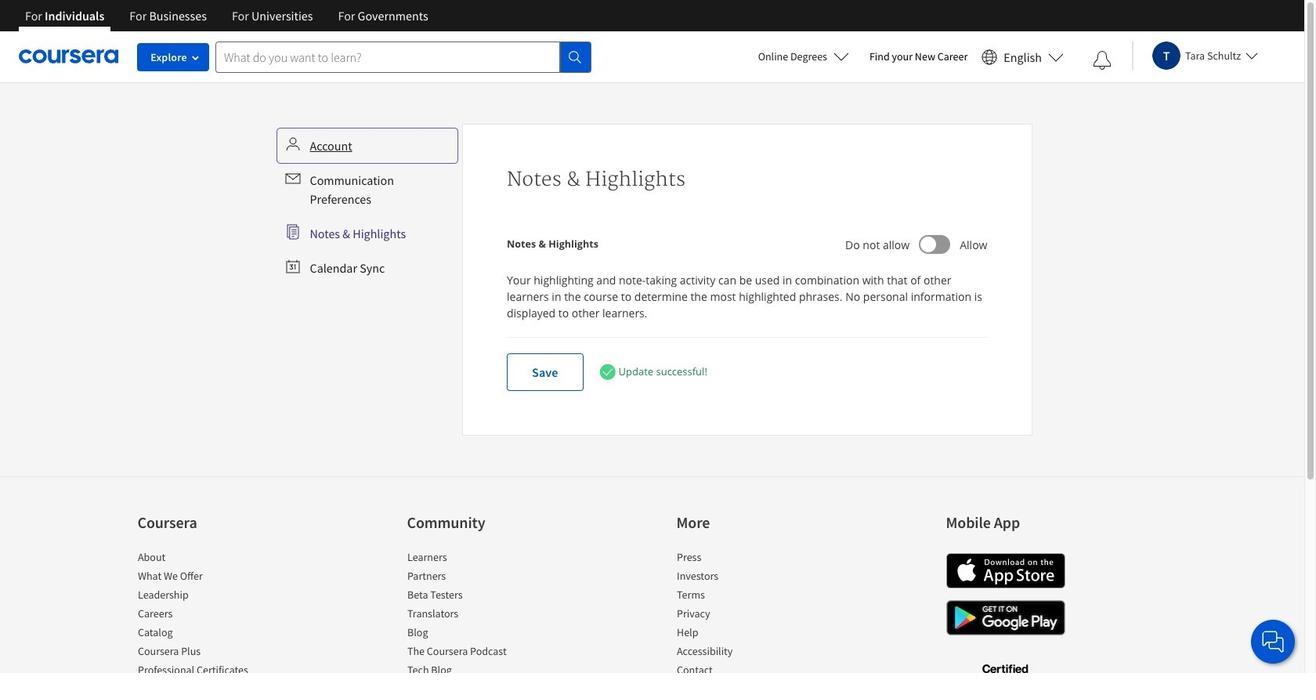 Task type: locate. For each thing, give the bounding box(es) containing it.
logo of certified b corporation image
[[974, 655, 1038, 673]]

notes & highlights switch
[[920, 235, 951, 254]]

menu
[[279, 130, 456, 284]]

get it on google play image
[[946, 600, 1066, 636]]

1 horizontal spatial list
[[407, 549, 540, 673]]

download on the app store image
[[946, 553, 1066, 589]]

list item
[[138, 549, 271, 568], [407, 549, 540, 568], [677, 549, 810, 568], [138, 568, 271, 587], [407, 568, 540, 587], [677, 568, 810, 587], [138, 587, 271, 606], [407, 587, 540, 606], [677, 587, 810, 606], [138, 606, 271, 625], [407, 606, 540, 625], [677, 606, 810, 625], [138, 625, 271, 644], [407, 625, 540, 644], [677, 625, 810, 644], [138, 644, 271, 662], [407, 644, 540, 662], [677, 644, 810, 662], [138, 662, 271, 673], [407, 662, 540, 673], [677, 662, 810, 673]]

alert
[[599, 364, 708, 381]]

list
[[138, 549, 271, 673], [407, 549, 540, 673], [677, 549, 810, 673]]

2 horizontal spatial list
[[677, 549, 810, 673]]

banner navigation
[[13, 0, 441, 43]]

notes & highlights image
[[921, 237, 937, 252]]

None search field
[[216, 41, 592, 73]]

What do you want to learn? text field
[[216, 41, 560, 73]]

0 horizontal spatial list
[[138, 549, 271, 673]]



Task type: vqa. For each thing, say whether or not it's contained in the screenshot.
50
no



Task type: describe. For each thing, give the bounding box(es) containing it.
2 list from the left
[[407, 549, 540, 673]]

do not allow notes & highlights element
[[507, 233, 599, 256]]

3 list from the left
[[677, 549, 810, 673]]

1 list from the left
[[138, 549, 271, 673]]

coursera image
[[19, 44, 118, 69]]



